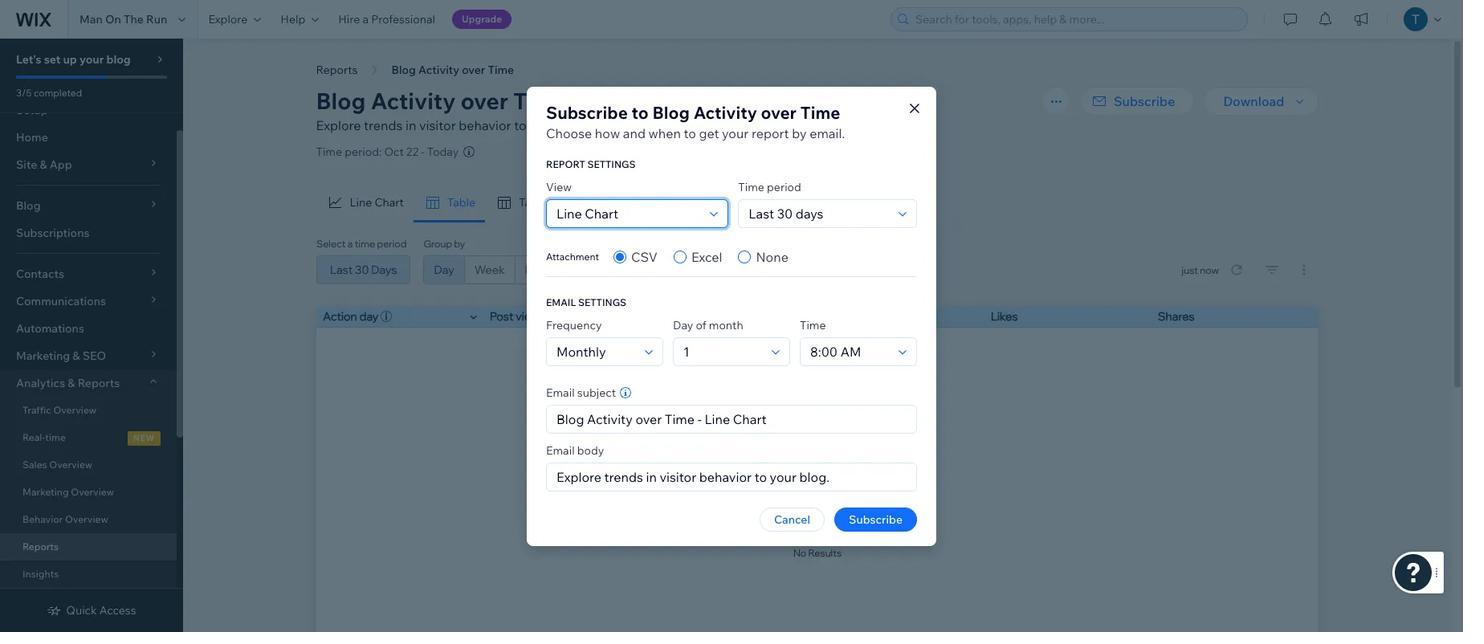 Task type: locate. For each thing, give the bounding box(es) containing it.
report inside the subscribe to blog activity over time choose how and when to get your report by email.
[[752, 125, 790, 141]]

new up sales overview link
[[133, 433, 155, 444]]

time up email.
[[801, 102, 841, 123]]

the
[[124, 12, 144, 27]]

over inside the subscribe to blog activity over time choose how and when to get your report by email.
[[761, 102, 797, 123]]

subscribe
[[1114, 93, 1176, 109], [546, 102, 628, 123], [849, 512, 903, 527]]

explore for explore
[[208, 12, 248, 27]]

blog down reports 'button'
[[316, 87, 366, 115]]

0 vertical spatial explore
[[208, 12, 248, 27]]

blog activity over time up explore trends in visitor behavior to your blog.
[[392, 63, 514, 77]]

subscribe inside the subscribe to blog activity over time choose how and when to get your report by email.
[[546, 102, 628, 123]]

overview up marketing overview
[[49, 459, 93, 471]]

reports up the insights in the left of the page
[[22, 541, 59, 553]]

report left by
[[752, 125, 790, 141]]

email left body
[[546, 443, 575, 458]]

0 horizontal spatial to
[[514, 117, 527, 133]]

overview for marketing overview
[[71, 486, 114, 498]]

2 horizontal spatial subscribe
[[1114, 93, 1176, 109]]

report inside button
[[629, 117, 666, 133]]

reports down hire
[[316, 63, 358, 77]]

setup link
[[0, 96, 177, 124]]

reports for reports 'link'
[[22, 541, 59, 553]]

new inside sidebar element
[[133, 433, 155, 444]]

over
[[462, 63, 486, 77], [461, 87, 509, 115], [761, 102, 797, 123]]

subscriptions
[[16, 226, 90, 240]]

help
[[281, 12, 305, 27]]

quick access
[[66, 603, 136, 618]]

overview down marketing overview link
[[65, 513, 108, 525]]

overview inside sales overview link
[[49, 459, 93, 471]]

1 horizontal spatial blog
[[392, 63, 416, 77]]

settings
[[588, 158, 636, 170], [579, 296, 627, 308]]

visitor
[[419, 117, 456, 133]]

settings up frequency at the left of the page
[[579, 296, 627, 308]]

table down "view"
[[519, 195, 547, 210]]

your right get
[[722, 125, 749, 141]]

0 vertical spatial new
[[557, 198, 575, 206]]

email settings
[[546, 296, 627, 308]]

overview for behavior overview
[[65, 513, 108, 525]]

new down "view"
[[557, 198, 575, 206]]

activity up visitor
[[419, 63, 460, 77]]

blog activity over time button
[[384, 58, 522, 82]]

in
[[406, 117, 416, 133]]

email left subject
[[546, 385, 575, 400]]

to left get
[[684, 125, 696, 141]]

0 vertical spatial blog activity over time
[[392, 63, 514, 77]]

tab list
[[316, 183, 821, 223]]

time
[[488, 63, 514, 77], [514, 87, 567, 115], [801, 102, 841, 123], [316, 145, 342, 159], [739, 180, 765, 194], [800, 318, 826, 332]]

0 horizontal spatial reports
[[22, 541, 59, 553]]

overview down &
[[53, 404, 97, 416]]

1 vertical spatial new
[[133, 433, 155, 444]]

analytics
[[16, 376, 65, 390]]

1 horizontal spatial explore
[[316, 117, 361, 133]]

day of month
[[673, 318, 744, 332]]

to up and
[[632, 102, 649, 123]]

over down upgrade button
[[462, 63, 486, 77]]

overview inside behavior overview link
[[65, 513, 108, 525]]

activity inside button
[[419, 63, 460, 77]]

1 horizontal spatial to
[[632, 102, 649, 123]]

reports inside 'link'
[[22, 541, 59, 553]]

option group
[[614, 247, 789, 266]]

reports right &
[[78, 376, 120, 390]]

sales overview
[[22, 459, 93, 471]]

show report definitions
[[592, 117, 733, 133]]

to right behavior
[[514, 117, 527, 133]]

1 vertical spatial explore
[[316, 117, 361, 133]]

table down today
[[447, 195, 476, 210]]

explore left help
[[208, 12, 248, 27]]

blog
[[392, 63, 416, 77], [316, 87, 366, 115], [653, 102, 690, 123]]

2 horizontal spatial your
[[722, 125, 749, 141]]

up
[[63, 52, 77, 67]]

cancel
[[774, 512, 811, 527]]

none
[[756, 249, 789, 265]]

your right up
[[80, 52, 104, 67]]

0 horizontal spatial your
[[80, 52, 104, 67]]

upgrade
[[462, 13, 502, 25]]

subscribe to blog activity over time choose how and when to get your report by email.
[[546, 102, 846, 141]]

over up behavior
[[461, 87, 509, 115]]

2 horizontal spatial reports
[[316, 63, 358, 77]]

upgrade button
[[452, 10, 512, 29]]

excel
[[692, 249, 723, 265]]

1 horizontal spatial subscribe button
[[1081, 87, 1195, 116]]

blog activity over time up visitor
[[316, 87, 567, 115]]

overview inside traffic overview link
[[53, 404, 97, 416]]

completed
[[34, 87, 82, 99]]

Day of month field
[[679, 338, 767, 365]]

automations link
[[0, 315, 177, 342]]

table inside button
[[447, 195, 476, 210]]

blog.
[[559, 117, 589, 133]]

1 horizontal spatial report
[[752, 125, 790, 141]]

1 table from the left
[[447, 195, 476, 210]]

hire a professional
[[338, 12, 435, 27]]

overview down sales overview link
[[71, 486, 114, 498]]

subscribe button
[[1081, 87, 1195, 116], [835, 507, 918, 531]]

blog up when
[[653, 102, 690, 123]]

0 horizontal spatial subscribe
[[546, 102, 628, 123]]

2 horizontal spatial blog
[[653, 102, 690, 123]]

traffic overview link
[[0, 397, 177, 424]]

0 vertical spatial settings
[[588, 158, 636, 170]]

csv
[[632, 249, 658, 265]]

today
[[427, 145, 459, 159]]

show
[[592, 117, 626, 133]]

0 horizontal spatial explore
[[208, 12, 248, 27]]

home
[[16, 130, 48, 145]]

0 vertical spatial reports
[[316, 63, 358, 77]]

your
[[80, 52, 104, 67], [530, 117, 556, 133], [722, 125, 749, 141]]

time down upgrade button
[[488, 63, 514, 77]]

reports inside 'button'
[[316, 63, 358, 77]]

3/5
[[16, 87, 32, 99]]

your inside the subscribe to blog activity over time choose how and when to get your report by email.
[[722, 125, 749, 141]]

blog inside the subscribe to blog activity over time choose how and when to get your report by email.
[[653, 102, 690, 123]]

sales overview link
[[0, 452, 177, 479]]

traffic overview
[[22, 404, 97, 416]]

0 horizontal spatial subscribe button
[[835, 507, 918, 531]]

oct
[[384, 145, 404, 159]]

time left 'period'
[[739, 180, 765, 194]]

1 vertical spatial reports
[[78, 376, 120, 390]]

of
[[696, 318, 707, 332]]

0 vertical spatial email
[[546, 385, 575, 400]]

1 vertical spatial settings
[[579, 296, 627, 308]]

0 horizontal spatial new
[[133, 433, 155, 444]]

and
[[623, 125, 646, 141]]

explore up period:
[[316, 117, 361, 133]]

to
[[632, 102, 649, 123], [514, 117, 527, 133], [684, 125, 696, 141]]

report
[[629, 117, 666, 133], [752, 125, 790, 141]]

reports
[[316, 63, 358, 77], [78, 376, 120, 390], [22, 541, 59, 553]]

overview
[[53, 404, 97, 416], [49, 459, 93, 471], [71, 486, 114, 498], [65, 513, 108, 525]]

hire a professional link
[[329, 0, 445, 39]]

1 vertical spatial blog activity over time
[[316, 87, 567, 115]]

0 horizontal spatial table
[[447, 195, 476, 210]]

1 horizontal spatial reports
[[78, 376, 120, 390]]

view
[[546, 180, 572, 194]]

let's set up your blog
[[16, 52, 131, 67]]

marketing overview link
[[0, 479, 177, 506]]

setup
[[16, 103, 48, 117]]

settings down how
[[588, 158, 636, 170]]

1 vertical spatial email
[[546, 443, 575, 458]]

activity up get
[[694, 102, 758, 123]]

time left period:
[[316, 145, 342, 159]]

new
[[557, 198, 575, 206], [133, 433, 155, 444]]

blog down "professional"
[[392, 63, 416, 77]]

hire
[[338, 12, 360, 27]]

blog activity over time
[[392, 63, 514, 77], [316, 87, 567, 115]]

over up by
[[761, 102, 797, 123]]

professional
[[371, 12, 435, 27]]

1 email from the top
[[546, 385, 575, 400]]

1 horizontal spatial table
[[519, 195, 547, 210]]

overview inside marketing overview link
[[71, 486, 114, 498]]

explore
[[208, 12, 248, 27], [316, 117, 361, 133]]

over inside button
[[462, 63, 486, 77]]

2 email from the top
[[546, 443, 575, 458]]

2 vertical spatial reports
[[22, 541, 59, 553]]

time period
[[739, 180, 802, 194]]

&
[[68, 376, 75, 390]]

insights
[[22, 568, 59, 580]]

option group containing csv
[[614, 247, 789, 266]]

report right show
[[629, 117, 666, 133]]

0 horizontal spatial report
[[629, 117, 666, 133]]

1 horizontal spatial subscribe
[[849, 512, 903, 527]]

sales
[[22, 459, 47, 471]]

your left "blog."
[[530, 117, 556, 133]]

Search for tools, apps, help & more... field
[[911, 8, 1243, 31]]



Task type: describe. For each thing, give the bounding box(es) containing it.
run
[[146, 12, 167, 27]]

Time field
[[806, 338, 894, 365]]

on
[[105, 12, 121, 27]]

email
[[546, 296, 576, 308]]

a
[[363, 12, 369, 27]]

tab list containing line chart
[[316, 183, 821, 223]]

your inside sidebar element
[[80, 52, 104, 67]]

cancel button
[[760, 507, 825, 531]]

settings for view
[[588, 158, 636, 170]]

email subject
[[546, 385, 616, 400]]

set
[[44, 52, 61, 67]]

blog inside button
[[392, 63, 416, 77]]

month
[[709, 318, 744, 332]]

man on the run
[[80, 12, 167, 27]]

-
[[421, 145, 425, 159]]

real-
[[22, 431, 45, 444]]

subscriptions link
[[0, 219, 177, 247]]

email for email body
[[546, 443, 575, 458]]

Frequency field
[[552, 338, 640, 365]]

help button
[[271, 0, 329, 39]]

time inside button
[[488, 63, 514, 77]]

reports link
[[0, 533, 177, 561]]

table button
[[414, 183, 485, 223]]

reports button
[[308, 58, 366, 82]]

activity inside the subscribe to blog activity over time choose how and when to get your report by email.
[[694, 102, 758, 123]]

by
[[792, 125, 807, 141]]

0 horizontal spatial blog
[[316, 87, 366, 115]]

View field
[[552, 200, 706, 227]]

access
[[99, 603, 136, 618]]

behavior
[[22, 513, 63, 525]]

2 table from the left
[[519, 195, 547, 210]]

blog
[[106, 52, 131, 67]]

time up "blog."
[[514, 87, 567, 115]]

period:
[[345, 145, 382, 159]]

line chart button
[[316, 183, 414, 223]]

behavior overview
[[22, 513, 108, 525]]

get
[[699, 125, 719, 141]]

Email body field
[[552, 463, 912, 491]]

time period: oct 22 - today
[[316, 145, 459, 159]]

let's
[[16, 52, 41, 67]]

2 horizontal spatial to
[[684, 125, 696, 141]]

home link
[[0, 124, 177, 151]]

sidebar element
[[0, 39, 183, 632]]

body
[[578, 443, 604, 458]]

attachment
[[546, 251, 599, 263]]

22
[[406, 145, 419, 159]]

report
[[546, 158, 586, 170]]

settings for frequency
[[579, 296, 627, 308]]

marketing overview
[[22, 486, 114, 498]]

behavior overview link
[[0, 506, 177, 533]]

email.
[[810, 125, 846, 141]]

quick
[[66, 603, 97, 618]]

trends
[[364, 117, 403, 133]]

behavior
[[459, 117, 511, 133]]

explore trends in visitor behavior to your blog.
[[316, 117, 589, 133]]

show report definitions button
[[592, 116, 733, 135]]

time inside the subscribe to blog activity over time choose how and when to get your report by email.
[[801, 102, 841, 123]]

choose
[[546, 125, 592, 141]]

email for email subject
[[546, 385, 575, 400]]

day
[[673, 318, 694, 332]]

1 horizontal spatial new
[[557, 198, 575, 206]]

email body
[[546, 443, 604, 458]]

1 horizontal spatial your
[[530, 117, 556, 133]]

how
[[595, 125, 620, 141]]

traffic
[[22, 404, 51, 416]]

frequency
[[546, 318, 602, 332]]

quick access button
[[47, 603, 136, 618]]

definitions
[[669, 117, 733, 133]]

report settings
[[546, 158, 636, 170]]

time
[[45, 431, 66, 444]]

overview for sales overview
[[49, 459, 93, 471]]

reports inside dropdown button
[[78, 376, 120, 390]]

analytics & reports button
[[0, 370, 177, 397]]

when
[[649, 125, 681, 141]]

blog activity over time inside button
[[392, 63, 514, 77]]

automations
[[16, 321, 84, 336]]

period
[[767, 180, 802, 194]]

explore for explore trends in visitor behavior to your blog.
[[316, 117, 361, 133]]

Time period field
[[744, 200, 894, 227]]

chart
[[375, 195, 404, 210]]

Email subject field
[[552, 405, 912, 433]]

time up time field
[[800, 318, 826, 332]]

line chart
[[350, 195, 404, 210]]

reports for reports 'button'
[[316, 63, 358, 77]]

line
[[350, 195, 372, 210]]

0 vertical spatial subscribe button
[[1081, 87, 1195, 116]]

real-time
[[22, 431, 66, 444]]

analytics & reports
[[16, 376, 120, 390]]

subject
[[578, 385, 616, 400]]

overview for traffic overview
[[53, 404, 97, 416]]

activity up in
[[371, 87, 456, 115]]

1 vertical spatial subscribe button
[[835, 507, 918, 531]]

marketing
[[22, 486, 69, 498]]



